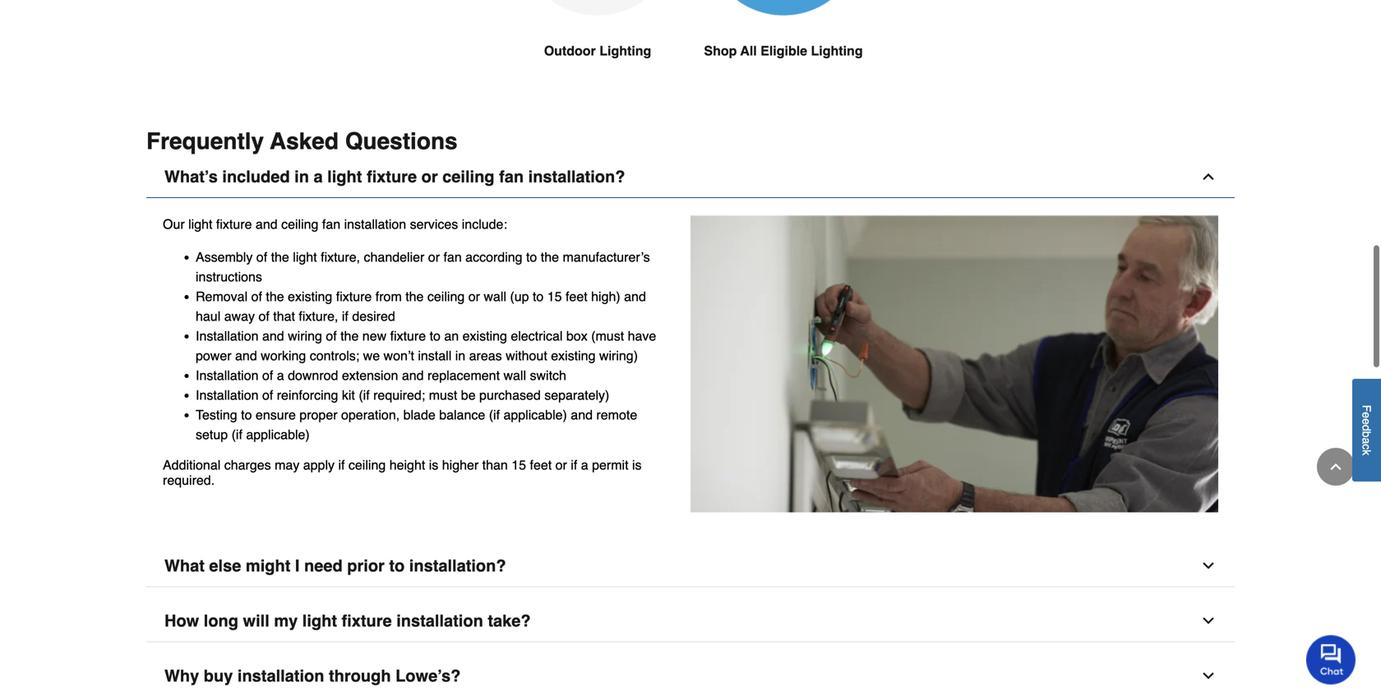 Task type: vqa. For each thing, say whether or not it's contained in the screenshot.
fourth Now from the left
no



Task type: describe. For each thing, give the bounding box(es) containing it.
and right high)
[[624, 289, 646, 304]]

1 vertical spatial fan
[[322, 217, 341, 232]]

a inside "assembly of the light fixture, chandelier or fan according to the manufacturer's instructions removal of the existing fixture from the ceiling or wall (up to 15 feet high) and haul away of that fixture, if desired installation and wiring of the new fixture to an existing electrical box (must have power and working controls; we won't install in areas without existing wiring) installation of a downrod extension and replacement wall switch installation of reinforcing kit (if required; must be purchased separately) testing to ensure proper operation, blade balance (if applicable) and remote setup (if applicable)"
[[277, 368, 284, 383]]

chevron down image for take?
[[1201, 613, 1217, 629]]

higher
[[442, 458, 479, 473]]

the up the controls;
[[341, 329, 359, 344]]

wiring)
[[599, 348, 638, 364]]

outdoor lighting
[[544, 43, 652, 58]]

prior
[[347, 557, 385, 576]]

or inside button
[[422, 167, 438, 186]]

kit
[[342, 388, 355, 403]]

chevron down image inside "why buy installation through lowe's?" 'button'
[[1201, 668, 1217, 684]]

box
[[567, 329, 588, 344]]

what's
[[164, 167, 218, 186]]

f e e d b a c k
[[1361, 405, 1374, 456]]

buy
[[204, 667, 233, 686]]

1 e from the top
[[1361, 412, 1374, 419]]

through
[[329, 667, 391, 686]]

manufacturer's
[[563, 250, 650, 265]]

reinforcing
[[277, 388, 338, 403]]

what's included in a light fixture or ceiling fan installation? button
[[146, 156, 1235, 198]]

our light fixture and ceiling fan installation services include:
[[163, 217, 507, 232]]

and down 'separately)'
[[571, 408, 593, 423]]

outdoor
[[544, 43, 596, 58]]

(up
[[510, 289, 529, 304]]

according
[[466, 250, 523, 265]]

required.
[[163, 473, 215, 488]]

1 installation from the top
[[196, 329, 259, 344]]

the right assembly
[[271, 250, 289, 265]]

f e e d b a c k button
[[1353, 379, 1382, 482]]

remote
[[597, 408, 637, 423]]

ensure
[[256, 408, 296, 423]]

setup
[[196, 427, 228, 442]]

we
[[363, 348, 380, 364]]

what else might i need prior to installation? button
[[146, 546, 1235, 587]]

take?
[[488, 612, 531, 631]]

my
[[274, 612, 298, 631]]

what's included in a light fixture or ceiling fan installation?
[[164, 167, 625, 186]]

the right 'from'
[[406, 289, 424, 304]]

2 lighting from the left
[[811, 43, 863, 58]]

1 horizontal spatial existing
[[463, 329, 507, 344]]

testing
[[196, 408, 237, 423]]

areas
[[469, 348, 502, 364]]

chandelier
[[364, 250, 425, 265]]

the right according
[[541, 250, 559, 265]]

wiring
[[288, 329, 322, 344]]

fan inside button
[[499, 167, 524, 186]]

how
[[164, 612, 199, 631]]

height
[[390, 458, 425, 473]]

proper
[[300, 408, 338, 423]]

assembly
[[196, 250, 253, 265]]

how long will my light fixture installation take? button
[[146, 601, 1235, 643]]

c
[[1361, 444, 1374, 450]]

0 vertical spatial fixture,
[[321, 250, 360, 265]]

0 vertical spatial (if
[[359, 388, 370, 403]]

outdoor lighting link
[[518, 0, 678, 100]]

permit
[[592, 458, 629, 473]]

of up away in the left of the page
[[251, 289, 262, 304]]

long
[[204, 612, 238, 631]]

chevron up image
[[1201, 169, 1217, 185]]

all
[[741, 43, 757, 58]]

new
[[362, 329, 387, 344]]

a inside button
[[1361, 438, 1374, 444]]

i
[[295, 557, 300, 576]]

asked
[[270, 128, 339, 155]]

and up working
[[262, 329, 284, 344]]

what
[[164, 557, 205, 576]]

required;
[[373, 388, 425, 403]]

15 inside the "additional charges may apply if ceiling height is higher than 15 feet or if a permit is required."
[[512, 458, 526, 473]]

or inside the "additional charges may apply if ceiling height is higher than 15 feet or if a permit is required."
[[556, 458, 567, 473]]

f
[[1361, 405, 1374, 412]]

light inside what's included in a light fixture or ceiling fan installation? button
[[327, 167, 362, 186]]

and right power at left bottom
[[235, 348, 257, 364]]

1 vertical spatial applicable)
[[246, 427, 310, 442]]

shop all eligible lighting link
[[704, 0, 863, 100]]

shop
[[704, 43, 737, 58]]

purchased
[[479, 388, 541, 403]]

install
[[418, 348, 452, 364]]

0 vertical spatial applicable)
[[504, 408, 567, 423]]

installation for take?
[[397, 612, 483, 631]]

installation for services
[[344, 217, 406, 232]]

in inside "assembly of the light fixture, chandelier or fan according to the manufacturer's instructions removal of the existing fixture from the ceiling or wall (up to 15 feet high) and haul away of that fixture, if desired installation and wiring of the new fixture to an existing electrical box (must have power and working controls; we won't install in areas without existing wiring) installation of a downrod extension and replacement wall switch installation of reinforcing kit (if required; must be purchased separately) testing to ensure proper operation, blade balance (if applicable) and remote setup (if applicable)"
[[455, 348, 466, 364]]

to right (up
[[533, 289, 544, 304]]

will
[[243, 612, 270, 631]]

working
[[261, 348, 306, 364]]

2 vertical spatial (if
[[232, 427, 243, 442]]

b
[[1361, 432, 1374, 438]]

our
[[163, 217, 185, 232]]

instructions
[[196, 269, 262, 285]]

why buy installation through lowe's?
[[164, 667, 461, 686]]

and down included
[[256, 217, 278, 232]]

operation,
[[341, 408, 400, 423]]

may
[[275, 458, 300, 473]]

installation? inside button
[[528, 167, 625, 186]]

downrod
[[288, 368, 338, 383]]

feet inside the "additional charges may apply if ceiling height is higher than 15 feet or if a permit is required."
[[530, 458, 552, 473]]

desired
[[352, 309, 395, 324]]

a man in a blue lowe's vest installing a silver vanity light. image
[[691, 215, 1219, 513]]

the up that at the left
[[266, 289, 284, 304]]

separately)
[[545, 388, 610, 403]]

blade
[[403, 408, 436, 423]]

included
[[222, 167, 290, 186]]

or down services
[[428, 250, 440, 265]]

include:
[[462, 217, 507, 232]]

chevron up image
[[1328, 459, 1345, 475]]

frequently
[[146, 128, 264, 155]]

have
[[628, 329, 656, 344]]



Task type: locate. For each thing, give the bounding box(es) containing it.
0 vertical spatial 15
[[547, 289, 562, 304]]

of up ensure
[[262, 388, 273, 403]]

1 chevron down image from the top
[[1201, 558, 1217, 574]]

or left permit
[[556, 458, 567, 473]]

scroll to top element
[[1317, 448, 1355, 486]]

2 vertical spatial fan
[[444, 250, 462, 265]]

extension
[[342, 368, 398, 383]]

chevron down image inside how long will my light fixture installation take? button
[[1201, 613, 1217, 629]]

fan inside "assembly of the light fixture, chandelier or fan according to the manufacturer's instructions removal of the existing fixture from the ceiling or wall (up to 15 feet high) and haul away of that fixture, if desired installation and wiring of the new fixture to an existing electrical box (must have power and working controls; we won't install in areas without existing wiring) installation of a downrod extension and replacement wall switch installation of reinforcing kit (if required; must be purchased separately) testing to ensure proper operation, blade balance (if applicable) and remote setup (if applicable)"
[[444, 250, 462, 265]]

might
[[246, 557, 291, 576]]

fixture down prior
[[342, 612, 392, 631]]

lighting down 'a black metal outdoor wall sconce.' image
[[600, 43, 652, 58]]

if inside "assembly of the light fixture, chandelier or fan according to the manufacturer's instructions removal of the existing fixture from the ceiling or wall (up to 15 feet high) and haul away of that fixture, if desired installation and wiring of the new fixture to an existing electrical box (must have power and working controls; we won't install in areas without existing wiring) installation of a downrod extension and replacement wall switch installation of reinforcing kit (if required; must be purchased separately) testing to ensure proper operation, blade balance (if applicable) and remote setup (if applicable)"
[[342, 309, 349, 324]]

installation inside 'button'
[[238, 667, 324, 686]]

installation up the testing
[[196, 388, 259, 403]]

1 horizontal spatial (if
[[359, 388, 370, 403]]

0 vertical spatial in
[[295, 167, 309, 186]]

3 installation from the top
[[196, 388, 259, 403]]

(if right kit
[[359, 388, 370, 403]]

high)
[[591, 289, 621, 304]]

power
[[196, 348, 232, 364]]

services
[[410, 217, 458, 232]]

chevron down image inside what else might i need prior to installation? button
[[1201, 558, 1217, 574]]

of down working
[[262, 368, 273, 383]]

of up the controls;
[[326, 329, 337, 344]]

in up replacement
[[455, 348, 466, 364]]

1 horizontal spatial is
[[632, 458, 642, 473]]

without
[[506, 348, 547, 364]]

0 horizontal spatial (if
[[232, 427, 243, 442]]

installation inside button
[[397, 612, 483, 631]]

applicable) down purchased
[[504, 408, 567, 423]]

a up the k
[[1361, 438, 1374, 444]]

1 horizontal spatial installation?
[[528, 167, 625, 186]]

existing up areas
[[463, 329, 507, 344]]

fixture inside button
[[367, 167, 417, 186]]

why
[[164, 667, 199, 686]]

why buy installation through lowe's? button
[[146, 656, 1235, 697]]

0 horizontal spatial in
[[295, 167, 309, 186]]

additional charges may apply if ceiling height is higher than 15 feet or if a permit is required.
[[163, 458, 642, 488]]

is right permit
[[632, 458, 642, 473]]

a down asked
[[314, 167, 323, 186]]

charges
[[224, 458, 271, 473]]

feet
[[566, 289, 588, 304], [530, 458, 552, 473]]

light up our light fixture and ceiling fan installation services include:
[[327, 167, 362, 186]]

to inside button
[[389, 557, 405, 576]]

won't
[[384, 348, 414, 364]]

e up b
[[1361, 419, 1374, 425]]

15 right than
[[512, 458, 526, 473]]

of right assembly
[[256, 250, 267, 265]]

1 vertical spatial installation?
[[409, 557, 506, 576]]

and up the required;
[[402, 368, 424, 383]]

electrical
[[511, 329, 563, 344]]

2 e from the top
[[1361, 419, 1374, 425]]

is
[[429, 458, 439, 473], [632, 458, 642, 473]]

15
[[547, 289, 562, 304], [512, 458, 526, 473]]

0 horizontal spatial installation?
[[409, 557, 506, 576]]

to left "an"
[[430, 329, 441, 344]]

feet right than
[[530, 458, 552, 473]]

fixture, down our light fixture and ceiling fan installation services include:
[[321, 250, 360, 265]]

0 horizontal spatial is
[[429, 458, 439, 473]]

1 horizontal spatial feet
[[566, 289, 588, 304]]

wall up purchased
[[504, 368, 526, 383]]

what else might i need prior to installation?
[[164, 557, 506, 576]]

light
[[327, 167, 362, 186], [188, 217, 213, 232], [293, 250, 317, 265], [302, 612, 337, 631]]

d
[[1361, 425, 1374, 432]]

chevron down image
[[1201, 558, 1217, 574], [1201, 613, 1217, 629], [1201, 668, 1217, 684]]

assembly of the light fixture, chandelier or fan according to the manufacturer's instructions removal of the existing fixture from the ceiling or wall (up to 15 feet high) and haul away of that fixture, if desired installation and wiring of the new fixture to an existing electrical box (must have power and working controls; we won't install in areas without existing wiring) installation of a downrod extension and replacement wall switch installation of reinforcing kit (if required; must be purchased separately) testing to ensure proper operation, blade balance (if applicable) and remote setup (if applicable)
[[196, 250, 656, 442]]

1 vertical spatial fixture,
[[299, 309, 338, 324]]

installation
[[344, 217, 406, 232], [397, 612, 483, 631], [238, 667, 324, 686]]

a
[[314, 167, 323, 186], [277, 368, 284, 383], [1361, 438, 1374, 444], [581, 458, 588, 473]]

ceiling up include:
[[443, 167, 495, 186]]

eligible
[[761, 43, 808, 58]]

0 vertical spatial existing
[[288, 289, 332, 304]]

2 vertical spatial installation
[[238, 667, 324, 686]]

1 vertical spatial chevron down image
[[1201, 613, 1217, 629]]

1 horizontal spatial lighting
[[811, 43, 863, 58]]

wall left (up
[[484, 289, 507, 304]]

installation up chandelier
[[344, 217, 406, 232]]

balance
[[439, 408, 485, 423]]

1 is from the left
[[429, 458, 439, 473]]

0 vertical spatial feet
[[566, 289, 588, 304]]

1 vertical spatial existing
[[463, 329, 507, 344]]

light inside "assembly of the light fixture, chandelier or fan according to the manufacturer's instructions removal of the existing fixture from the ceiling or wall (up to 15 feet high) and haul away of that fixture, if desired installation and wiring of the new fixture to an existing electrical box (must have power and working controls; we won't install in areas without existing wiring) installation of a downrod extension and replacement wall switch installation of reinforcing kit (if required; must be purchased separately) testing to ensure proper operation, blade balance (if applicable) and remote setup (if applicable)"
[[293, 250, 317, 265]]

existing up that at the left
[[288, 289, 332, 304]]

fixture up desired
[[336, 289, 372, 304]]

that
[[273, 309, 295, 324]]

fixture, up wiring
[[299, 309, 338, 324]]

to right prior
[[389, 557, 405, 576]]

light inside how long will my light fixture installation take? button
[[302, 612, 337, 631]]

controls;
[[310, 348, 360, 364]]

if left desired
[[342, 309, 349, 324]]

lighting
[[600, 43, 652, 58], [811, 43, 863, 58]]

2 vertical spatial installation
[[196, 388, 259, 403]]

feet left high)
[[566, 289, 588, 304]]

fixture up assembly
[[216, 217, 252, 232]]

than
[[482, 458, 508, 473]]

fixture down questions
[[367, 167, 417, 186]]

1 vertical spatial feet
[[530, 458, 552, 473]]

shop all. image
[[704, 0, 863, 16]]

chat invite button image
[[1307, 635, 1357, 685]]

2 horizontal spatial fan
[[499, 167, 524, 186]]

installation? inside button
[[409, 557, 506, 576]]

1 horizontal spatial fan
[[444, 250, 462, 265]]

ceiling down included
[[281, 217, 319, 232]]

of left that at the left
[[259, 309, 270, 324]]

from
[[376, 289, 402, 304]]

need
[[304, 557, 343, 576]]

0 horizontal spatial feet
[[530, 458, 552, 473]]

(if right the setup
[[232, 427, 243, 442]]

else
[[209, 557, 241, 576]]

a inside button
[[314, 167, 323, 186]]

be
[[461, 388, 476, 403]]

0 horizontal spatial 15
[[512, 458, 526, 473]]

(if down purchased
[[489, 408, 500, 423]]

1 horizontal spatial applicable)
[[504, 408, 567, 423]]

in down frequently asked questions
[[295, 167, 309, 186]]

ceiling inside button
[[443, 167, 495, 186]]

15 inside "assembly of the light fixture, chandelier or fan according to the manufacturer's instructions removal of the existing fixture from the ceiling or wall (up to 15 feet high) and haul away of that fixture, if desired installation and wiring of the new fixture to an existing electrical box (must have power and working controls; we won't install in areas without existing wiring) installation of a downrod extension and replacement wall switch installation of reinforcing kit (if required; must be purchased separately) testing to ensure proper operation, blade balance (if applicable) and remote setup (if applicable)"
[[547, 289, 562, 304]]

2 installation from the top
[[196, 368, 259, 383]]

light down our light fixture and ceiling fan installation services include:
[[293, 250, 317, 265]]

1 horizontal spatial 15
[[547, 289, 562, 304]]

shop all eligible lighting
[[704, 43, 863, 58]]

fixture inside button
[[342, 612, 392, 631]]

or down according
[[468, 289, 480, 304]]

installation down my
[[238, 667, 324, 686]]

chevron down image for installation?
[[1201, 558, 1217, 574]]

ceiling up "an"
[[428, 289, 465, 304]]

k
[[1361, 450, 1374, 456]]

feet inside "assembly of the light fixture, chandelier or fan according to the manufacturer's instructions removal of the existing fixture from the ceiling or wall (up to 15 feet high) and haul away of that fixture, if desired installation and wiring of the new fixture to an existing electrical box (must have power and working controls; we won't install in areas without existing wiring) installation of a downrod extension and replacement wall switch installation of reinforcing kit (if required; must be purchased separately) testing to ensure proper operation, blade balance (if applicable) and remote setup (if applicable)"
[[566, 289, 588, 304]]

3 chevron down image from the top
[[1201, 668, 1217, 684]]

to left ensure
[[241, 408, 252, 423]]

apply
[[303, 458, 335, 473]]

1 horizontal spatial in
[[455, 348, 466, 364]]

lighting right eligible
[[811, 43, 863, 58]]

to right according
[[526, 250, 537, 265]]

ceiling inside "assembly of the light fixture, chandelier or fan according to the manufacturer's instructions removal of the existing fixture from the ceiling or wall (up to 15 feet high) and haul away of that fixture, if desired installation and wiring of the new fixture to an existing electrical box (must have power and working controls; we won't install in areas without existing wiring) installation of a downrod extension and replacement wall switch installation of reinforcing kit (if required; must be purchased separately) testing to ensure proper operation, blade balance (if applicable) and remote setup (if applicable)"
[[428, 289, 465, 304]]

a down working
[[277, 368, 284, 383]]

0 vertical spatial installation?
[[528, 167, 625, 186]]

2 vertical spatial chevron down image
[[1201, 668, 1217, 684]]

if right apply in the bottom of the page
[[338, 458, 345, 473]]

0 horizontal spatial lighting
[[600, 43, 652, 58]]

0 vertical spatial chevron down image
[[1201, 558, 1217, 574]]

2 is from the left
[[632, 458, 642, 473]]

0 vertical spatial wall
[[484, 289, 507, 304]]

1 vertical spatial 15
[[512, 458, 526, 473]]

0 vertical spatial installation
[[196, 329, 259, 344]]

or down questions
[[422, 167, 438, 186]]

away
[[224, 309, 255, 324]]

fan down "what's included in a light fixture or ceiling fan installation?"
[[322, 217, 341, 232]]

of
[[256, 250, 267, 265], [251, 289, 262, 304], [259, 309, 270, 324], [326, 329, 337, 344], [262, 368, 273, 383], [262, 388, 273, 403]]

haul
[[196, 309, 221, 324]]

is right height
[[429, 458, 439, 473]]

frequently asked questions
[[146, 128, 458, 155]]

a inside the "additional charges may apply if ceiling height is higher than 15 feet or if a permit is required."
[[581, 458, 588, 473]]

a black metal outdoor wall sconce. image
[[518, 0, 678, 16]]

ceiling left height
[[349, 458, 386, 473]]

how long will my light fixture installation take?
[[164, 612, 531, 631]]

0 vertical spatial fan
[[499, 167, 524, 186]]

in inside button
[[295, 167, 309, 186]]

light right my
[[302, 612, 337, 631]]

1 vertical spatial installation
[[397, 612, 483, 631]]

fan up include:
[[499, 167, 524, 186]]

0 horizontal spatial applicable)
[[246, 427, 310, 442]]

if left permit
[[571, 458, 578, 473]]

if
[[342, 309, 349, 324], [338, 458, 345, 473], [571, 458, 578, 473]]

fixture,
[[321, 250, 360, 265], [299, 309, 338, 324]]

2 horizontal spatial existing
[[551, 348, 596, 364]]

0 horizontal spatial existing
[[288, 289, 332, 304]]

ceiling inside the "additional charges may apply if ceiling height is higher than 15 feet or if a permit is required."
[[349, 458, 386, 473]]

fixture up won't
[[390, 329, 426, 344]]

applicable) down ensure
[[246, 427, 310, 442]]

1 vertical spatial wall
[[504, 368, 526, 383]]

an
[[444, 329, 459, 344]]

15 right (up
[[547, 289, 562, 304]]

installation
[[196, 329, 259, 344], [196, 368, 259, 383], [196, 388, 259, 403]]

to
[[526, 250, 537, 265], [533, 289, 544, 304], [430, 329, 441, 344], [241, 408, 252, 423], [389, 557, 405, 576]]

existing
[[288, 289, 332, 304], [463, 329, 507, 344], [551, 348, 596, 364]]

2 horizontal spatial (if
[[489, 408, 500, 423]]

additional
[[163, 458, 221, 473]]

installation?
[[528, 167, 625, 186], [409, 557, 506, 576]]

e up d
[[1361, 412, 1374, 419]]

or
[[422, 167, 438, 186], [428, 250, 440, 265], [468, 289, 480, 304], [556, 458, 567, 473]]

1 vertical spatial installation
[[196, 368, 259, 383]]

2 chevron down image from the top
[[1201, 613, 1217, 629]]

the
[[271, 250, 289, 265], [541, 250, 559, 265], [266, 289, 284, 304], [406, 289, 424, 304], [341, 329, 359, 344]]

installation down power at left bottom
[[196, 368, 259, 383]]

lowe's?
[[396, 667, 461, 686]]

replacement
[[428, 368, 500, 383]]

(must
[[591, 329, 624, 344]]

existing down box
[[551, 348, 596, 364]]

removal
[[196, 289, 248, 304]]

1 lighting from the left
[[600, 43, 652, 58]]

0 horizontal spatial fan
[[322, 217, 341, 232]]

installation up lowe's? on the bottom of the page
[[397, 612, 483, 631]]

2 vertical spatial existing
[[551, 348, 596, 364]]

fan down services
[[444, 250, 462, 265]]

0 vertical spatial installation
[[344, 217, 406, 232]]

ceiling
[[443, 167, 495, 186], [281, 217, 319, 232], [428, 289, 465, 304], [349, 458, 386, 473]]

a left permit
[[581, 458, 588, 473]]

in
[[295, 167, 309, 186], [455, 348, 466, 364]]

and
[[256, 217, 278, 232], [624, 289, 646, 304], [262, 329, 284, 344], [235, 348, 257, 364], [402, 368, 424, 383], [571, 408, 593, 423]]

fixture
[[367, 167, 417, 186], [216, 217, 252, 232], [336, 289, 372, 304], [390, 329, 426, 344], [342, 612, 392, 631]]

1 vertical spatial (if
[[489, 408, 500, 423]]

1 vertical spatial in
[[455, 348, 466, 364]]

installation down away in the left of the page
[[196, 329, 259, 344]]

light right our
[[188, 217, 213, 232]]



